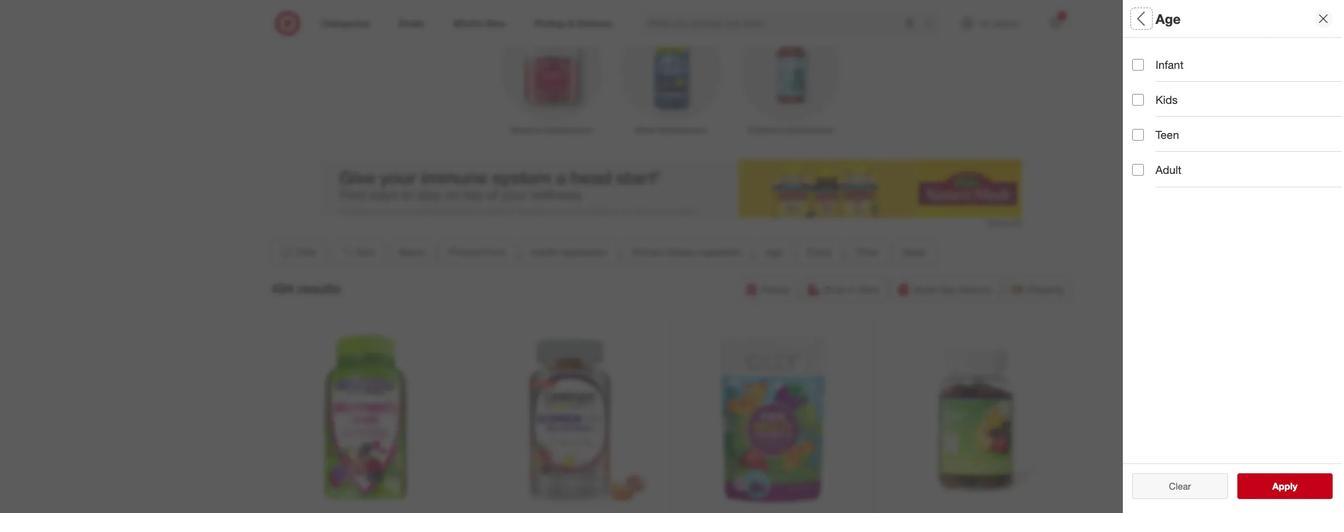 Task type: locate. For each thing, give the bounding box(es) containing it.
1 horizontal spatial health application
[[1133, 132, 1230, 145]]

vitafusion women's multivitamin gummies - berry - 150ct image
[[276, 328, 456, 508], [276, 328, 456, 508]]

1 horizontal spatial brand button
[[1133, 38, 1334, 79]]

1 horizontal spatial application
[[1170, 132, 1230, 145]]

health
[[1133, 132, 1167, 145], [531, 247, 558, 258]]

1 horizontal spatial primary
[[1133, 173, 1174, 186]]

centrum women 50+ multi gummy - 80ct image
[[479, 328, 659, 508], [479, 328, 659, 508]]

1 horizontal spatial product
[[1133, 91, 1175, 104]]

1 horizontal spatial age
[[1156, 10, 1181, 27]]

health inside all filters dialog
[[1133, 132, 1167, 145]]

age up pickup
[[766, 247, 783, 258]]

adult
[[1156, 163, 1182, 177]]

1 vertical spatial brand
[[399, 247, 424, 258]]

0 vertical spatial health application button
[[1133, 120, 1334, 161]]

0 vertical spatial product form
[[1133, 91, 1205, 104]]

0 vertical spatial product
[[1133, 91, 1175, 104]]

product
[[1133, 91, 1175, 104], [449, 247, 482, 258]]

clear for clear
[[1169, 481, 1191, 493]]

brand button
[[1133, 38, 1334, 79], [389, 240, 434, 265]]

1 vertical spatial results
[[1280, 481, 1310, 493]]

age
[[1156, 10, 1181, 27], [766, 247, 783, 258]]

3 multivitamins from the left
[[786, 125, 834, 135]]

product form button
[[1133, 79, 1334, 120], [439, 240, 516, 265]]

1 horizontal spatial multivitamins
[[659, 125, 707, 135]]

clear all button
[[1133, 474, 1228, 500]]

1 vertical spatial health application
[[531, 247, 607, 258]]

1 horizontal spatial primary dietary ingredient
[[1133, 173, 1273, 186]]

0 horizontal spatial application
[[560, 247, 607, 258]]

fpo/apo button
[[1133, 447, 1334, 488]]

brand right sort
[[399, 247, 424, 258]]

0 horizontal spatial product
[[449, 247, 482, 258]]

2 horizontal spatial multivitamins
[[786, 125, 834, 135]]

0 horizontal spatial dietary
[[667, 247, 697, 258]]

1 horizontal spatial brand
[[1133, 50, 1164, 64]]

0 vertical spatial results
[[297, 280, 341, 297]]

health application button
[[1133, 120, 1334, 161], [521, 240, 617, 265]]

clear inside clear all button
[[1163, 481, 1185, 493]]

fpo/apo
[[1133, 459, 1183, 473]]

price
[[857, 247, 878, 258]]

filter
[[296, 247, 317, 258]]

0 vertical spatial age
[[1156, 10, 1181, 27]]

primary
[[1133, 173, 1174, 186], [632, 247, 664, 258]]

age inside button
[[766, 247, 783, 258]]

0 vertical spatial health application
[[1133, 132, 1230, 145]]

results
[[297, 280, 341, 297], [1280, 481, 1310, 493]]

brand
[[1133, 50, 1164, 64], [399, 247, 424, 258]]

0 vertical spatial ingredient
[[1219, 173, 1273, 186]]

same
[[913, 284, 938, 296]]

1 horizontal spatial results
[[1280, 481, 1310, 493]]

children's multivitamins link
[[731, 17, 850, 136]]

0 horizontal spatial ingredient
[[699, 247, 741, 258]]

multivitamins for women's multivitamins
[[545, 125, 593, 135]]

results for 434 results
[[297, 280, 341, 297]]

1 multivitamins from the left
[[545, 125, 593, 135]]

1 horizontal spatial product form
[[1133, 91, 1205, 104]]

1 horizontal spatial form
[[1178, 91, 1205, 104]]

men's multivitamins link
[[611, 17, 731, 136]]

1 horizontal spatial health
[[1133, 132, 1167, 145]]

Infant checkbox
[[1133, 59, 1144, 70]]

1 vertical spatial application
[[560, 247, 607, 258]]

pickup button
[[740, 277, 797, 303]]

ingredient
[[1219, 173, 1273, 186], [699, 247, 741, 258]]

search
[[918, 18, 946, 30]]

women's multivitamins
[[510, 125, 593, 135]]

clear left all at bottom right
[[1163, 481, 1185, 493]]

ingredient inside all filters dialog
[[1219, 173, 1273, 186]]

multivitamins right women's
[[545, 125, 593, 135]]

adult multivitamin gummies - orange, peach & berry - up & up™ image
[[886, 328, 1067, 509], [886, 328, 1067, 509]]

0 vertical spatial primary dietary ingredient
[[1133, 173, 1273, 186]]

women's multivitamins link
[[492, 17, 611, 136]]

0 horizontal spatial health
[[531, 247, 558, 258]]

1 horizontal spatial product form button
[[1133, 79, 1334, 120]]

clear inside clear button
[[1169, 481, 1191, 493]]

1 vertical spatial age
[[766, 247, 783, 258]]

0 vertical spatial brand button
[[1133, 38, 1334, 79]]

product form
[[1133, 91, 1205, 104], [449, 247, 506, 258]]

teen
[[1156, 128, 1179, 142]]

1 clear from the left
[[1163, 481, 1185, 493]]

1 vertical spatial product form button
[[439, 240, 516, 265]]

0 vertical spatial health
[[1133, 132, 1167, 145]]

clear
[[1163, 481, 1185, 493], [1169, 481, 1191, 493]]

0 vertical spatial form
[[1178, 91, 1205, 104]]

Teen checkbox
[[1133, 129, 1144, 141]]

application
[[1170, 132, 1230, 145], [560, 247, 607, 258]]

1 horizontal spatial primary dietary ingredient button
[[1133, 161, 1334, 202]]

1 vertical spatial primary dietary ingredient button
[[622, 240, 751, 265]]

0 horizontal spatial primary
[[632, 247, 664, 258]]

0 horizontal spatial product form
[[449, 247, 506, 258]]

1 vertical spatial dietary
[[667, 247, 697, 258]]

2 clear from the left
[[1169, 481, 1191, 493]]

1 horizontal spatial dietary
[[1177, 173, 1216, 186]]

results right see
[[1280, 481, 1310, 493]]

form
[[1178, 91, 1205, 104], [485, 247, 506, 258]]

0 vertical spatial brand
[[1133, 50, 1164, 64]]

0 horizontal spatial health application
[[531, 247, 607, 258]]

health application
[[1133, 132, 1230, 145], [531, 247, 607, 258]]

0 vertical spatial dietary
[[1177, 173, 1216, 186]]

0 horizontal spatial age
[[766, 247, 783, 258]]

0 horizontal spatial health application button
[[521, 240, 617, 265]]

0 vertical spatial primary
[[1133, 173, 1174, 186]]

0 horizontal spatial primary dietary ingredient button
[[622, 240, 751, 265]]

filters
[[1152, 10, 1189, 27]]

primary dietary ingredient inside all filters dialog
[[1133, 173, 1273, 186]]

0 horizontal spatial results
[[297, 280, 341, 297]]

0 horizontal spatial form
[[485, 247, 506, 258]]

0 horizontal spatial brand button
[[389, 240, 434, 265]]

flavor
[[807, 247, 832, 258]]

0 horizontal spatial multivitamins
[[545, 125, 593, 135]]

multivitamins
[[545, 125, 593, 135], [659, 125, 707, 135], [786, 125, 834, 135]]

Kids checkbox
[[1133, 94, 1144, 106]]

0 horizontal spatial product form button
[[439, 240, 516, 265]]

1
[[1061, 12, 1064, 19]]

2 multivitamins from the left
[[659, 125, 707, 135]]

clear down fpo/apo
[[1169, 481, 1191, 493]]

0 vertical spatial application
[[1170, 132, 1230, 145]]

0 vertical spatial primary dietary ingredient button
[[1133, 161, 1334, 202]]

results right 434
[[297, 280, 341, 297]]

primary dietary ingredient
[[1133, 173, 1273, 186], [632, 247, 741, 258]]

in
[[848, 284, 856, 296]]

brand inside all filters dialog
[[1133, 50, 1164, 64]]

primary dietary ingredient button
[[1133, 161, 1334, 202], [622, 240, 751, 265]]

olly kids' multivitamin + probiotic gummies - berry punch image
[[683, 328, 863, 508], [683, 328, 863, 508]]

form inside all filters dialog
[[1178, 91, 1205, 104]]

1 vertical spatial brand button
[[389, 240, 434, 265]]

brand down all
[[1133, 50, 1164, 64]]

0 horizontal spatial primary dietary ingredient
[[632, 247, 741, 258]]

brand button inside all filters dialog
[[1133, 38, 1334, 79]]

results inside button
[[1280, 481, 1310, 493]]

all filters
[[1133, 10, 1189, 27]]

children's
[[748, 125, 783, 135]]

advertisement region
[[320, 160, 1022, 218]]

shipping button
[[1005, 277, 1071, 303]]

1 vertical spatial primary
[[632, 247, 664, 258]]

day
[[940, 284, 956, 296]]

dietary
[[1177, 173, 1216, 186], [667, 247, 697, 258]]

multivitamins right men's
[[659, 125, 707, 135]]

age right all
[[1156, 10, 1181, 27]]

primary inside all filters dialog
[[1133, 173, 1174, 186]]

multivitamins right children's
[[786, 125, 834, 135]]

1 horizontal spatial ingredient
[[1219, 173, 1273, 186]]



Task type: vqa. For each thing, say whether or not it's contained in the screenshot.
top Primary
yes



Task type: describe. For each thing, give the bounding box(es) containing it.
What can we help you find? suggestions appear below search field
[[641, 11, 926, 36]]

sort button
[[330, 240, 385, 265]]

1 vertical spatial product
[[449, 247, 482, 258]]

application inside all filters dialog
[[1170, 132, 1230, 145]]

see
[[1260, 481, 1277, 493]]

flavor button
[[797, 240, 842, 265]]

1 vertical spatial form
[[485, 247, 506, 258]]

multivitamins for men's multivitamins
[[659, 125, 707, 135]]

deals
[[903, 247, 926, 258]]

434
[[271, 280, 294, 297]]

see results button
[[1237, 474, 1333, 500]]

deals button
[[893, 240, 936, 265]]

1 vertical spatial ingredient
[[699, 247, 741, 258]]

1 vertical spatial health application button
[[521, 240, 617, 265]]

sort
[[357, 247, 375, 258]]

dietary inside all filters dialog
[[1177, 173, 1216, 186]]

Adult checkbox
[[1133, 164, 1144, 176]]

search button
[[918, 11, 946, 39]]

price button
[[847, 240, 888, 265]]

1 vertical spatial product form
[[449, 247, 506, 258]]

shipping
[[1026, 284, 1064, 296]]

0 horizontal spatial brand
[[399, 247, 424, 258]]

1 vertical spatial primary dietary ingredient
[[632, 247, 741, 258]]

434 results
[[271, 280, 341, 297]]

men's
[[636, 125, 657, 135]]

apply
[[1273, 481, 1298, 493]]

filter button
[[271, 240, 326, 265]]

same day delivery
[[913, 284, 993, 296]]

age dialog
[[1123, 0, 1342, 514]]

women's
[[510, 125, 543, 135]]

product form inside all filters dialog
[[1133, 91, 1205, 104]]

infant
[[1156, 58, 1184, 71]]

all
[[1133, 10, 1149, 27]]

shop
[[824, 284, 846, 296]]

results for see results
[[1280, 481, 1310, 493]]

shop in store
[[824, 284, 879, 296]]

1 horizontal spatial health application button
[[1133, 120, 1334, 161]]

store
[[858, 284, 879, 296]]

0 vertical spatial product form button
[[1133, 79, 1334, 120]]

shop in store button
[[802, 277, 887, 303]]

apply button
[[1237, 474, 1333, 500]]

clear for clear all
[[1163, 481, 1185, 493]]

same day delivery button
[[892, 277, 1000, 303]]

sponsored
[[987, 219, 1022, 227]]

1 link
[[1043, 11, 1069, 36]]

children's multivitamins
[[748, 125, 834, 135]]

men's multivitamins
[[636, 125, 707, 135]]

clear all
[[1163, 481, 1197, 493]]

1 vertical spatial health
[[531, 247, 558, 258]]

pickup
[[761, 284, 790, 296]]

all
[[1188, 481, 1197, 493]]

age inside dialog
[[1156, 10, 1181, 27]]

multivitamins for children's multivitamins
[[786, 125, 834, 135]]

delivery
[[959, 284, 993, 296]]

clear button
[[1133, 474, 1228, 500]]

health application inside all filters dialog
[[1133, 132, 1230, 145]]

age button
[[756, 240, 793, 265]]

all filters dialog
[[1123, 0, 1342, 514]]

kids
[[1156, 93, 1178, 106]]

see results
[[1260, 481, 1310, 493]]

product inside all filters dialog
[[1133, 91, 1175, 104]]



